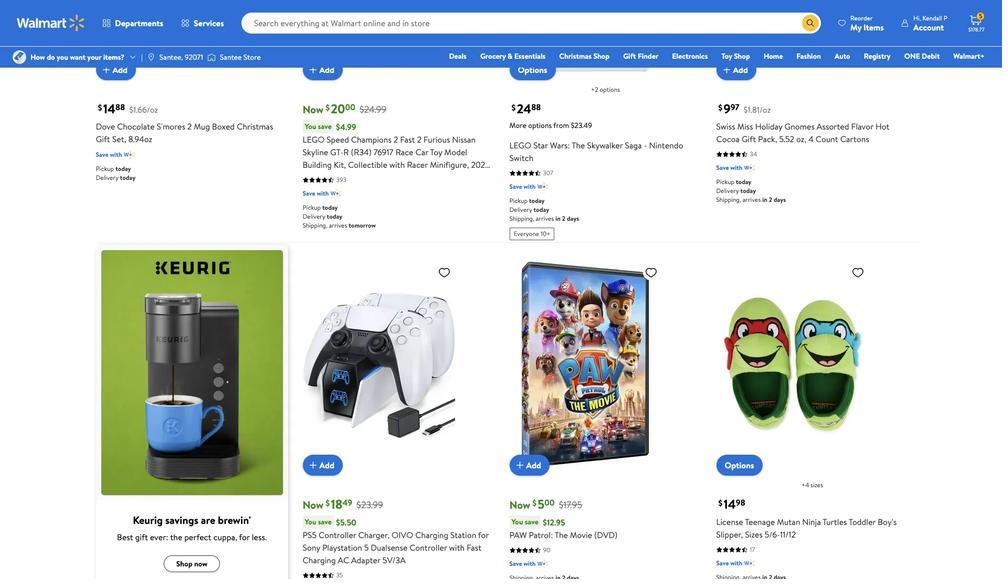 Task type: describe. For each thing, give the bounding box(es) containing it.
sony
[[303, 543, 320, 554]]

count
[[816, 133, 839, 145]]

toy shop link
[[717, 50, 755, 62]]

with left walmart plus image
[[524, 182, 536, 191]]

grocery & essentials link
[[476, 50, 551, 62]]

8.94oz
[[128, 133, 152, 145]]

save down 'cocoa'
[[717, 163, 729, 172]]

station
[[451, 530, 477, 542]]

kit,
[[334, 159, 346, 171]]

slipper,
[[717, 529, 743, 541]]

departments button
[[93, 11, 172, 36]]

00 for 5
[[545, 498, 555, 509]]

0 vertical spatial christmas
[[560, 51, 592, 61]]

your
[[87, 52, 102, 62]]

keurig image
[[96, 245, 288, 501]]

save with down slipper,
[[717, 559, 743, 568]]

pickup inside pickup today delivery today shipping, arrives tomorrow
[[303, 203, 321, 212]]

christmas shop
[[560, 51, 610, 61]]

swiss
[[717, 121, 736, 132]]

electronics
[[673, 51, 708, 61]]

tomorrow
[[349, 221, 376, 230]]

you inside you save $5.50 ps5 controller charger, oivo charging station for sony playstation 5 dualsense controller with fast charging ac adapter 5v/3a
[[305, 517, 316, 528]]

speed
[[327, 134, 349, 146]]

1 vertical spatial in
[[556, 214, 561, 223]]

88 for 24
[[532, 102, 541, 113]]

11/12
[[781, 529, 796, 541]]

delivery up everyone
[[510, 205, 532, 214]]

best
[[117, 532, 133, 544]]

&
[[508, 51, 513, 61]]

miss
[[738, 121, 754, 132]]

$ 9 97 $1.81/oz swiss miss holiday gnomes assorted flavor hot cocoa gift pack, 5.52 oz, 4 count cartons
[[717, 100, 890, 145]]

add for 97
[[733, 64, 748, 76]]

add for 18
[[320, 460, 335, 472]]

for inside keurig savings are brewin' best gift ever: the perfect cuppa, for less.
[[239, 532, 250, 544]]

add to cart image for 18
[[307, 460, 320, 472]]

lego star wars: the skywalker saga - nintendo switch
[[510, 140, 684, 164]]

debit
[[922, 51, 940, 61]]

options for 24
[[518, 64, 548, 76]]

shop for christmas shop
[[594, 51, 610, 61]]

1 horizontal spatial days
[[774, 195, 786, 204]]

now for 5
[[510, 498, 531, 513]]

furious
[[424, 134, 450, 146]]

toy inside 'link'
[[722, 51, 733, 61]]

my
[[851, 21, 862, 33]]

arrives for 24
[[536, 214, 554, 223]]

+4 sizes
[[802, 481, 824, 490]]

-
[[644, 140, 647, 151]]

options for +2
[[600, 85, 620, 94]]

walmart plus image down 393
[[331, 189, 342, 199]]

gift
[[135, 532, 148, 544]]

$23.49
[[571, 120, 592, 131]]

oz,
[[797, 133, 807, 145]]

0 vertical spatial charging
[[415, 530, 449, 542]]

nintendo
[[649, 140, 684, 151]]

pickup down 'cocoa'
[[717, 178, 735, 186]]

add button for 97
[[717, 59, 757, 80]]

sizes
[[811, 481, 824, 490]]

9
[[724, 100, 731, 118]]

$5.50
[[336, 517, 357, 529]]

 image for santee, 92071
[[147, 53, 155, 61]]

you for 5
[[512, 517, 523, 528]]

$ 14 98
[[719, 496, 746, 514]]

add to cart image for 97
[[721, 64, 733, 76]]

fashion link
[[792, 50, 826, 62]]

for inside you save $5.50 ps5 controller charger, oivo charging station for sony playstation 5 dualsense controller with fast charging ac adapter 5v/3a
[[478, 530, 489, 542]]

lego star wars: the skywalker saga - nintendo switch image
[[510, 0, 662, 72]]

mutan
[[777, 517, 801, 528]]

saga
[[625, 140, 642, 151]]

paw
[[510, 530, 527, 542]]

gift inside the $ 9 97 $1.81/oz swiss miss holiday gnomes assorted flavor hot cocoa gift pack, 5.52 oz, 4 count cartons
[[742, 133, 756, 145]]

92071
[[185, 52, 203, 62]]

services button
[[172, 11, 233, 36]]

grocery & essentials
[[481, 51, 546, 61]]

ninja
[[803, 517, 821, 528]]

one debit link
[[900, 50, 945, 62]]

save down paw
[[510, 560, 522, 569]]

kids
[[330, 172, 345, 183]]

do
[[47, 52, 55, 62]]

hi, kendall p account
[[914, 13, 948, 33]]

fast inside you save $4.99 lego speed champions 2 fast 2 furious nissan skyline gt-r (r34)  76917 race car toy model building kit, collectible with racer minifigure, 2023 set for kids
[[400, 134, 415, 146]]

add button for 5
[[510, 455, 550, 476]]

97
[[731, 102, 740, 113]]

you
[[57, 52, 68, 62]]

auto
[[835, 51, 851, 61]]

options link for 14
[[717, 455, 763, 476]]

(dvd)
[[594, 530, 618, 542]]

pickup today delivery today
[[96, 164, 136, 182]]

walmart plus image down '17'
[[745, 559, 755, 569]]

save inside you save $5.50 ps5 controller charger, oivo charging station for sony playstation 5 dualsense controller with fast charging ac adapter 5v/3a
[[318, 517, 332, 528]]

one debit
[[905, 51, 940, 61]]

less.
[[252, 532, 267, 544]]

perfect
[[184, 532, 211, 544]]

add to favorites list, paw patrol: the movie (dvd) image
[[645, 266, 658, 279]]

save left walmart plus image
[[510, 182, 522, 191]]

delivery inside pickup today delivery today
[[96, 173, 119, 182]]

add to cart image for 88
[[100, 64, 113, 76]]

save down slipper,
[[717, 559, 729, 568]]

$178.77
[[969, 26, 985, 33]]

$ inside now $ 18 49 $23.99
[[326, 498, 330, 510]]

$12.95
[[543, 517, 566, 529]]

gnomes
[[785, 121, 815, 132]]

deals
[[449, 51, 467, 61]]

options link for 24
[[510, 59, 556, 80]]

walmart+
[[954, 51, 985, 61]]

cartons
[[841, 133, 870, 145]]

adapter
[[351, 555, 381, 567]]

18
[[331, 496, 343, 514]]

393
[[336, 175, 347, 184]]

walmart image
[[17, 15, 85, 32]]

collectible
[[348, 159, 388, 171]]

walmart+ link
[[949, 50, 990, 62]]

hot
[[876, 121, 890, 132]]

walmart plus image down 90
[[538, 559, 548, 570]]

$ 14 88 $1.66/oz dove chocolate s'mores 2 mug boxed christmas gift set, 8.94oz
[[96, 100, 273, 145]]

$1.81/oz
[[744, 104, 771, 116]]

gt-
[[330, 147, 344, 158]]

race
[[396, 147, 414, 158]]

 image for santee store
[[207, 52, 216, 62]]

$ inside now $ 5 00 $17.95
[[533, 498, 537, 510]]

with down set,
[[110, 150, 122, 159]]

arrives for $24.99
[[329, 221, 347, 230]]

swiss miss holiday gnomes assorted flavor hot cocoa gift pack, 5.52 oz, 4 count cartons image
[[717, 0, 869, 72]]

options for more
[[528, 120, 552, 131]]

christmas shop link
[[555, 50, 615, 62]]

with inside you save $4.99 lego speed champions 2 fast 2 furious nissan skyline gt-r (r34)  76917 race car toy model building kit, collectible with racer minifigure, 2023 set for kids
[[390, 159, 405, 171]]

you save $12.95 paw patrol: the movie (dvd)
[[510, 517, 618, 542]]

14 for $ 14 98
[[724, 496, 736, 514]]

24
[[517, 100, 532, 118]]

save with down paw
[[510, 560, 536, 569]]

now for 20
[[303, 102, 324, 117]]

assorted
[[817, 121, 850, 132]]

minifigure,
[[430, 159, 469, 171]]

pickup up everyone
[[510, 196, 528, 205]]

ps5 controller charger, oivo charging station for sony playstation 5 dualsense controller with fast charging ac adapter 5v/3a image
[[303, 262, 455, 468]]

76917
[[374, 147, 394, 158]]

dove chocolate s'mores 2 mug boxed christmas gift set, 8.94oz image
[[96, 0, 248, 72]]

switch
[[510, 152, 534, 164]]

set,
[[112, 133, 126, 145]]

teenage
[[745, 517, 775, 528]]

toddler
[[849, 517, 876, 528]]

add button for 20
[[303, 59, 343, 80]]

save with left walmart plus image
[[510, 182, 536, 191]]

$23.99
[[357, 499, 383, 512]]



Task type: locate. For each thing, give the bounding box(es) containing it.
items
[[864, 21, 884, 33]]

skywalker
[[587, 140, 623, 151]]

2 inside $ 14 88 $1.66/oz dove chocolate s'mores 2 mug boxed christmas gift set, 8.94oz
[[187, 121, 192, 132]]

0 horizontal spatial pickup today delivery today shipping, arrives in 2 days
[[510, 196, 579, 223]]

1 horizontal spatial  image
[[207, 52, 216, 62]]

Walmart Site-Wide search field
[[241, 13, 821, 34]]

for inside you save $4.99 lego speed champions 2 fast 2 furious nissan skyline gt-r (r34)  76917 race car toy model building kit, collectible with racer minifigure, 2023 set for kids
[[317, 172, 328, 183]]

1 horizontal spatial in
[[763, 195, 768, 204]]

holiday
[[756, 121, 783, 132]]

add button up now $ 5 00 $17.95
[[510, 455, 550, 476]]

gift inside $ 14 88 $1.66/oz dove chocolate s'mores 2 mug boxed christmas gift set, 8.94oz
[[96, 133, 110, 145]]

boxed
[[212, 121, 235, 132]]

4
[[809, 133, 814, 145]]

building
[[303, 159, 332, 171]]

1 vertical spatial christmas
[[237, 121, 273, 132]]

0 vertical spatial options
[[518, 64, 548, 76]]

5 inside you save $5.50 ps5 controller charger, oivo charging station for sony playstation 5 dualsense controller with fast charging ac adapter 5v/3a
[[364, 543, 369, 554]]

with up pickup today delivery today shipping, arrives tomorrow
[[317, 189, 329, 198]]

add up 20
[[320, 64, 335, 76]]

1 vertical spatial days
[[567, 214, 579, 223]]

2 horizontal spatial for
[[478, 530, 489, 542]]

delivery inside pickup today delivery today shipping, arrives tomorrow
[[303, 212, 325, 221]]

$ up patrol:
[[533, 498, 537, 510]]

2 horizontal spatial gift
[[742, 133, 756, 145]]

0 horizontal spatial 5
[[364, 543, 369, 554]]

you inside you save $12.95 paw patrol: the movie (dvd)
[[512, 517, 523, 528]]

add up 18
[[320, 460, 335, 472]]

pickup
[[96, 164, 114, 173], [717, 178, 735, 186], [510, 196, 528, 205], [303, 203, 321, 212]]

1 horizontal spatial shipping,
[[510, 214, 535, 223]]

you up 'skyline'
[[305, 121, 316, 132]]

options down essentials
[[518, 64, 548, 76]]

reorder my items
[[851, 13, 884, 33]]

1 horizontal spatial for
[[317, 172, 328, 183]]

star
[[534, 140, 548, 151]]

88 inside $ 14 88 $1.66/oz dove chocolate s'mores 2 mug boxed christmas gift set, 8.94oz
[[115, 102, 125, 113]]

wars:
[[550, 140, 570, 151]]

shop for toy shop
[[734, 51, 750, 61]]

options up 'star'
[[528, 120, 552, 131]]

2 88 from the left
[[532, 102, 541, 113]]

1 horizontal spatial pickup today delivery today shipping, arrives in 2 days
[[717, 178, 786, 204]]

cuppa,
[[213, 532, 237, 544]]

0 horizontal spatial charging
[[303, 555, 336, 567]]

 image
[[13, 50, 26, 64]]

racer
[[407, 159, 428, 171]]

save up pickup today delivery today
[[96, 150, 108, 159]]

1 horizontal spatial charging
[[415, 530, 449, 542]]

add to favorites list, license teenage mutan ninja turtles toddler boy's slipper, sizes 5/6-11/12 image
[[852, 266, 865, 279]]

2 vertical spatial 5
[[364, 543, 369, 554]]

more options from $23.49
[[510, 120, 592, 131]]

0 horizontal spatial controller
[[319, 530, 356, 542]]

for left less.
[[239, 532, 250, 544]]

add button up 20
[[303, 59, 343, 80]]

you inside you save $4.99 lego speed champions 2 fast 2 furious nissan skyline gt-r (r34)  76917 race car toy model building kit, collectible with racer minifigure, 2023 set for kids
[[305, 121, 316, 132]]

controller up playstation
[[319, 530, 356, 542]]

shipping, for $24.99
[[303, 221, 328, 230]]

+4
[[802, 481, 810, 490]]

essentials
[[515, 51, 546, 61]]

1 horizontal spatial options
[[600, 85, 620, 94]]

1 horizontal spatial 14
[[724, 496, 736, 514]]

today
[[116, 164, 131, 173], [120, 173, 136, 182], [736, 178, 752, 186], [741, 186, 756, 195], [529, 196, 545, 205], [322, 203, 338, 212], [534, 205, 549, 214], [327, 212, 343, 221]]

1 vertical spatial controller
[[410, 543, 447, 554]]

14 up license
[[724, 496, 736, 514]]

2 horizontal spatial shipping,
[[717, 195, 742, 204]]

1 vertical spatial fast
[[467, 543, 482, 554]]

now $ 20 00 $24.99
[[303, 100, 387, 118]]

add to cart image for 20
[[307, 64, 320, 76]]

$ left 18
[[326, 498, 330, 510]]

home link
[[759, 50, 788, 62]]

add
[[113, 64, 128, 76], [320, 64, 335, 76], [733, 64, 748, 76], [320, 460, 335, 472], [527, 460, 542, 472]]

$ left 24
[[512, 102, 516, 114]]

1 horizontal spatial gift
[[624, 51, 636, 61]]

save down 'set'
[[303, 189, 315, 198]]

for right 'set'
[[317, 172, 328, 183]]

add to favorites list, ps5 controller charger, oivo charging station for sony playstation 5 dualsense controller with fast charging ac adapter 5v/3a image
[[438, 266, 451, 279]]

with down 'cocoa'
[[731, 163, 743, 172]]

now $ 18 49 $23.99
[[303, 496, 383, 514]]

gift down dove
[[96, 133, 110, 145]]

88
[[115, 102, 125, 113], [532, 102, 541, 113]]

5 inside "5 $178.77"
[[980, 12, 983, 21]]

+2 options
[[591, 85, 620, 94]]

toy inside you save $4.99 lego speed champions 2 fast 2 furious nissan skyline gt-r (r34)  76917 race car toy model building kit, collectible with racer minifigure, 2023 set for kids
[[430, 147, 443, 158]]

pickup inside pickup today delivery today
[[96, 164, 114, 173]]

search icon image
[[807, 19, 815, 27]]

1 horizontal spatial controller
[[410, 543, 447, 554]]

0 vertical spatial days
[[774, 195, 786, 204]]

0 horizontal spatial 88
[[115, 102, 125, 113]]

0 horizontal spatial options
[[528, 120, 552, 131]]

1 horizontal spatial options
[[725, 460, 755, 472]]

1 vertical spatial 00
[[545, 498, 555, 509]]

save for 20
[[318, 121, 332, 132]]

00 for 20
[[345, 102, 355, 113]]

charger,
[[358, 530, 390, 542]]

options right the +2
[[600, 85, 620, 94]]

save
[[96, 150, 108, 159], [717, 163, 729, 172], [510, 182, 522, 191], [303, 189, 315, 198], [717, 559, 729, 568], [510, 560, 522, 569]]

shipping, inside pickup today delivery today shipping, arrives tomorrow
[[303, 221, 328, 230]]

arrives left tomorrow
[[329, 221, 347, 230]]

pickup today delivery today shipping, arrives tomorrow
[[303, 203, 376, 230]]

1 88 from the left
[[115, 102, 125, 113]]

add to cart image for 5
[[514, 460, 527, 472]]

now inside now $ 20 00 $24.99
[[303, 102, 324, 117]]

2 shop from the left
[[734, 51, 750, 61]]

$ 24 88
[[512, 100, 541, 118]]

$
[[98, 102, 102, 114], [326, 102, 330, 114], [512, 102, 516, 114], [719, 102, 723, 114], [326, 498, 330, 510], [533, 498, 537, 510], [719, 498, 723, 510]]

now left 20
[[303, 102, 324, 117]]

registry link
[[860, 50, 896, 62]]

gift finder link
[[619, 50, 664, 62]]

1 horizontal spatial 5
[[538, 496, 545, 514]]

now up paw
[[510, 498, 531, 513]]

0 vertical spatial in
[[763, 195, 768, 204]]

 image right the |
[[147, 53, 155, 61]]

5 up $12.95
[[538, 496, 545, 514]]

0 horizontal spatial shipping,
[[303, 221, 328, 230]]

arrives down 34
[[743, 195, 761, 204]]

electronics link
[[668, 50, 713, 62]]

add button
[[96, 59, 136, 80], [303, 59, 343, 80], [717, 59, 757, 80], [303, 455, 343, 476], [510, 455, 550, 476]]

88 left '$1.66/oz'
[[115, 102, 125, 113]]

set
[[303, 172, 315, 183]]

lego up switch
[[510, 140, 532, 151]]

options
[[518, 64, 548, 76], [725, 460, 755, 472]]

with down race
[[390, 159, 405, 171]]

dove
[[96, 121, 115, 132]]

$ left 20
[[326, 102, 330, 114]]

license teenage mutan ninja turtles toddler boy's slipper, sizes 5/6-11/12
[[717, 517, 897, 541]]

0 vertical spatial options link
[[510, 59, 556, 80]]

save inside you save $4.99 lego speed champions 2 fast 2 furious nissan skyline gt-r (r34)  76917 race car toy model building kit, collectible with racer minifigure, 2023 set for kids
[[318, 121, 332, 132]]

lego up 'skyline'
[[303, 134, 325, 146]]

deals link
[[445, 50, 472, 62]]

pickup today delivery today shipping, arrives in 2 days down 34
[[717, 178, 786, 204]]

0 vertical spatial the
[[572, 140, 585, 151]]

pickup down set,
[[96, 164, 114, 173]]

00 inside now $ 5 00 $17.95
[[545, 498, 555, 509]]

pickup down 'set'
[[303, 203, 321, 212]]

save with down 'set'
[[303, 189, 329, 198]]

shop up '+2 options'
[[594, 51, 610, 61]]

1 vertical spatial options link
[[717, 455, 763, 476]]

5.52
[[780, 133, 795, 145]]

0 horizontal spatial 00
[[345, 102, 355, 113]]

add button up 18
[[303, 455, 343, 476]]

delivery down 'cocoa'
[[717, 186, 739, 195]]

0 horizontal spatial days
[[567, 214, 579, 223]]

lego speed champions 2 fast 2 furious nissan skyline gt-r (r34)  76917 race car toy model building kit, collectible with racer minifigure, 2023 set for kids image
[[303, 0, 455, 72]]

how do you want your items?
[[30, 52, 124, 62]]

toy right electronics link
[[722, 51, 733, 61]]

00 inside now $ 20 00 $24.99
[[345, 102, 355, 113]]

paw patrol: the movie (dvd) image
[[510, 262, 662, 468]]

$ up dove
[[98, 102, 102, 114]]

chocolate
[[117, 121, 155, 132]]

patrol:
[[529, 530, 553, 542]]

departments
[[115, 17, 163, 29]]

add to cart image up now $ 18 49 $23.99
[[307, 460, 320, 472]]

$ left 98
[[719, 498, 723, 510]]

options
[[600, 85, 620, 94], [528, 120, 552, 131]]

save up "speed"
[[318, 121, 332, 132]]

pickup today delivery today shipping, arrives in 2 days down walmart plus image
[[510, 196, 579, 223]]

options for 14
[[725, 460, 755, 472]]

1 vertical spatial the
[[555, 530, 568, 542]]

ever:
[[150, 532, 168, 544]]

shop inside 'link'
[[734, 51, 750, 61]]

0 horizontal spatial options
[[518, 64, 548, 76]]

shipping, for 24
[[510, 214, 535, 223]]

 image
[[207, 52, 216, 62], [147, 53, 155, 61]]

gift down "miss"
[[742, 133, 756, 145]]

add to cart image down items?
[[100, 64, 113, 76]]

the right the wars: on the top of the page
[[572, 140, 585, 151]]

0 horizontal spatial arrives
[[329, 221, 347, 230]]

save with down set,
[[96, 150, 122, 159]]

00 up $4.99
[[345, 102, 355, 113]]

+2
[[591, 85, 599, 94]]

save up patrol:
[[525, 517, 539, 528]]

arrives inside pickup today delivery today shipping, arrives tomorrow
[[329, 221, 347, 230]]

0 horizontal spatial options link
[[510, 59, 556, 80]]

2 horizontal spatial arrives
[[743, 195, 761, 204]]

license teenage mutan ninja turtles toddler boy's slipper, sizes 5/6-11/12 image
[[717, 262, 869, 468]]

save for 5
[[525, 517, 539, 528]]

add down items?
[[113, 64, 128, 76]]

nissan
[[452, 134, 476, 146]]

save left $5.50
[[318, 517, 332, 528]]

save with down 'cocoa'
[[717, 163, 743, 172]]

add for 5
[[527, 460, 542, 472]]

1 horizontal spatial 88
[[532, 102, 541, 113]]

1 horizontal spatial 00
[[545, 498, 555, 509]]

1 vertical spatial charging
[[303, 555, 336, 567]]

now inside now $ 18 49 $23.99
[[303, 498, 324, 513]]

hi,
[[914, 13, 921, 22]]

fast inside you save $5.50 ps5 controller charger, oivo charging station for sony playstation 5 dualsense controller with fast charging ac adapter 5v/3a
[[467, 543, 482, 554]]

88 for 14
[[115, 102, 125, 113]]

add to cart image
[[100, 64, 113, 76], [307, 64, 320, 76], [721, 64, 733, 76], [307, 460, 320, 472], [514, 460, 527, 472]]

88 up "more options from $23.49"
[[532, 102, 541, 113]]

keurig
[[133, 514, 163, 528]]

0 vertical spatial toy
[[722, 51, 733, 61]]

0 horizontal spatial for
[[239, 532, 250, 544]]

walmart plus image down set,
[[124, 150, 135, 160]]

0 horizontal spatial in
[[556, 214, 561, 223]]

home
[[764, 51, 783, 61]]

$ inside $ 14 98
[[719, 498, 723, 510]]

with inside you save $5.50 ps5 controller charger, oivo charging station for sony playstation 5 dualsense controller with fast charging ac adapter 5v/3a
[[449, 543, 465, 554]]

add button up 97
[[717, 59, 757, 80]]

charging down sony
[[303, 555, 336, 567]]

toy down furious
[[430, 147, 443, 158]]

add to cart image down toy shop 'link'
[[721, 64, 733, 76]]

controller down oivo
[[410, 543, 447, 554]]

0 vertical spatial 14
[[103, 100, 115, 118]]

0 horizontal spatial gift
[[96, 133, 110, 145]]

lego inside lego star wars: the skywalker saga - nintendo switch
[[510, 140, 532, 151]]

0 horizontal spatial shop
[[594, 51, 610, 61]]

1 vertical spatial options
[[725, 460, 755, 472]]

controller
[[319, 530, 356, 542], [410, 543, 447, 554]]

options link
[[510, 59, 556, 80], [717, 455, 763, 476]]

5 up the $178.77
[[980, 12, 983, 21]]

0 horizontal spatial toy
[[430, 147, 443, 158]]

options up 98
[[725, 460, 755, 472]]

lego inside you save $4.99 lego speed champions 2 fast 2 furious nissan skyline gt-r (r34)  76917 race car toy model building kit, collectible with racer minifigure, 2023 set for kids
[[303, 134, 325, 146]]

movie
[[570, 530, 592, 542]]

5 up adapter
[[364, 543, 369, 554]]

delivery down 'set'
[[303, 212, 325, 221]]

2023
[[471, 159, 490, 171]]

arrives up 10+
[[536, 214, 554, 223]]

$ inside now $ 20 00 $24.99
[[326, 102, 330, 114]]

0 horizontal spatial the
[[555, 530, 568, 542]]

1 vertical spatial toy
[[430, 147, 443, 158]]

14 inside $ 14 88 $1.66/oz dove chocolate s'mores 2 mug boxed christmas gift set, 8.94oz
[[103, 100, 115, 118]]

$ inside the $ 9 97 $1.81/oz swiss miss holiday gnomes assorted flavor hot cocoa gift pack, 5.52 oz, 4 count cartons
[[719, 102, 723, 114]]

add button left the |
[[96, 59, 136, 80]]

walmart plus image down 34
[[745, 163, 755, 173]]

you save $5.50 ps5 controller charger, oivo charging station for sony playstation 5 dualsense controller with fast charging ac adapter 5v/3a
[[303, 517, 489, 567]]

the inside you save $12.95 paw patrol: the movie (dvd)
[[555, 530, 568, 542]]

0 horizontal spatial fast
[[400, 134, 415, 146]]

how
[[30, 52, 45, 62]]

add button for 88
[[96, 59, 136, 80]]

delivery down set,
[[96, 173, 119, 182]]

you up paw
[[512, 517, 523, 528]]

0 horizontal spatial lego
[[303, 134, 325, 146]]

0 horizontal spatial  image
[[147, 53, 155, 61]]

santee, 92071
[[160, 52, 203, 62]]

1 horizontal spatial toy
[[722, 51, 733, 61]]

1 vertical spatial options
[[528, 120, 552, 131]]

88 inside $ 24 88
[[532, 102, 541, 113]]

$ inside $ 24 88
[[512, 102, 516, 114]]

add button for 18
[[303, 455, 343, 476]]

34
[[750, 150, 757, 159]]

2 horizontal spatial 5
[[980, 12, 983, 21]]

add to cart image up now $ 20 00 $24.99
[[307, 64, 320, 76]]

with down station
[[449, 543, 465, 554]]

1 horizontal spatial arrives
[[536, 214, 554, 223]]

save inside you save $12.95 paw patrol: the movie (dvd)
[[525, 517, 539, 528]]

1 horizontal spatial shop
[[734, 51, 750, 61]]

Search search field
[[241, 13, 821, 34]]

walmart plus image
[[538, 182, 548, 192]]

the inside lego star wars: the skywalker saga - nintendo switch
[[572, 140, 585, 151]]

with
[[110, 150, 122, 159], [390, 159, 405, 171], [731, 163, 743, 172], [524, 182, 536, 191], [317, 189, 329, 198], [449, 543, 465, 554], [731, 559, 743, 568], [524, 560, 536, 569]]

1 horizontal spatial fast
[[467, 543, 482, 554]]

1 horizontal spatial christmas
[[560, 51, 592, 61]]

cocoa
[[717, 133, 740, 145]]

$ left 9
[[719, 102, 723, 114]]

5/6-
[[765, 529, 781, 541]]

with down patrol:
[[524, 560, 536, 569]]

1 vertical spatial 5
[[538, 496, 545, 514]]

0 vertical spatial options
[[600, 85, 620, 94]]

options link up $ 24 88
[[510, 59, 556, 80]]

17
[[750, 546, 755, 555]]

christmas inside $ 14 88 $1.66/oz dove chocolate s'mores 2 mug boxed christmas gift set, 8.94oz
[[237, 121, 273, 132]]

christmas right boxed
[[237, 121, 273, 132]]

|
[[141, 52, 143, 62]]

0 vertical spatial fast
[[400, 134, 415, 146]]

pack,
[[758, 133, 778, 145]]

5v/3a
[[383, 555, 406, 567]]

kendall
[[923, 13, 943, 22]]

skyline
[[303, 147, 328, 158]]

1 horizontal spatial options link
[[717, 455, 763, 476]]

add for 20
[[320, 64, 335, 76]]

307
[[543, 169, 554, 178]]

0 horizontal spatial christmas
[[237, 121, 273, 132]]

everyone 10+
[[514, 230, 551, 238]]

1 horizontal spatial the
[[572, 140, 585, 151]]

1 horizontal spatial lego
[[510, 140, 532, 151]]

now for 18
[[303, 498, 324, 513]]

options link up 98
[[717, 455, 763, 476]]

now inside now $ 5 00 $17.95
[[510, 498, 531, 513]]

0 vertical spatial 5
[[980, 12, 983, 21]]

now left 18
[[303, 498, 324, 513]]

0 vertical spatial controller
[[319, 530, 356, 542]]

00 up $12.95
[[545, 498, 555, 509]]

add to cart image up now $ 5 00 $17.95
[[514, 460, 527, 472]]

add for 88
[[113, 64, 128, 76]]

the down $12.95
[[555, 530, 568, 542]]

0 horizontal spatial 14
[[103, 100, 115, 118]]

0 vertical spatial 00
[[345, 102, 355, 113]]

charging right oivo
[[415, 530, 449, 542]]

reorder
[[851, 13, 873, 22]]

shop left home
[[734, 51, 750, 61]]

boy's
[[878, 517, 897, 528]]

you for 20
[[305, 121, 316, 132]]

fast down station
[[467, 543, 482, 554]]

turtles
[[823, 517, 847, 528]]

you up "ps5"
[[305, 517, 316, 528]]

1 vertical spatial 14
[[724, 496, 736, 514]]

champions
[[351, 134, 392, 146]]

christmas up the +2
[[560, 51, 592, 61]]

license
[[717, 517, 744, 528]]

$ inside $ 14 88 $1.66/oz dove chocolate s'mores 2 mug boxed christmas gift set, 8.94oz
[[98, 102, 102, 114]]

1 shop from the left
[[594, 51, 610, 61]]

add down toy shop 'link'
[[733, 64, 748, 76]]

walmart plus image
[[124, 150, 135, 160], [745, 163, 755, 173], [331, 189, 342, 199], [745, 559, 755, 569], [538, 559, 548, 570]]

14 for $ 14 88 $1.66/oz dove chocolate s'mores 2 mug boxed christmas gift set, 8.94oz
[[103, 100, 115, 118]]

sizes
[[745, 529, 763, 541]]

with down slipper,
[[731, 559, 743, 568]]

fast up race
[[400, 134, 415, 146]]

finder
[[638, 51, 659, 61]]



Task type: vqa. For each thing, say whether or not it's contained in the screenshot.


